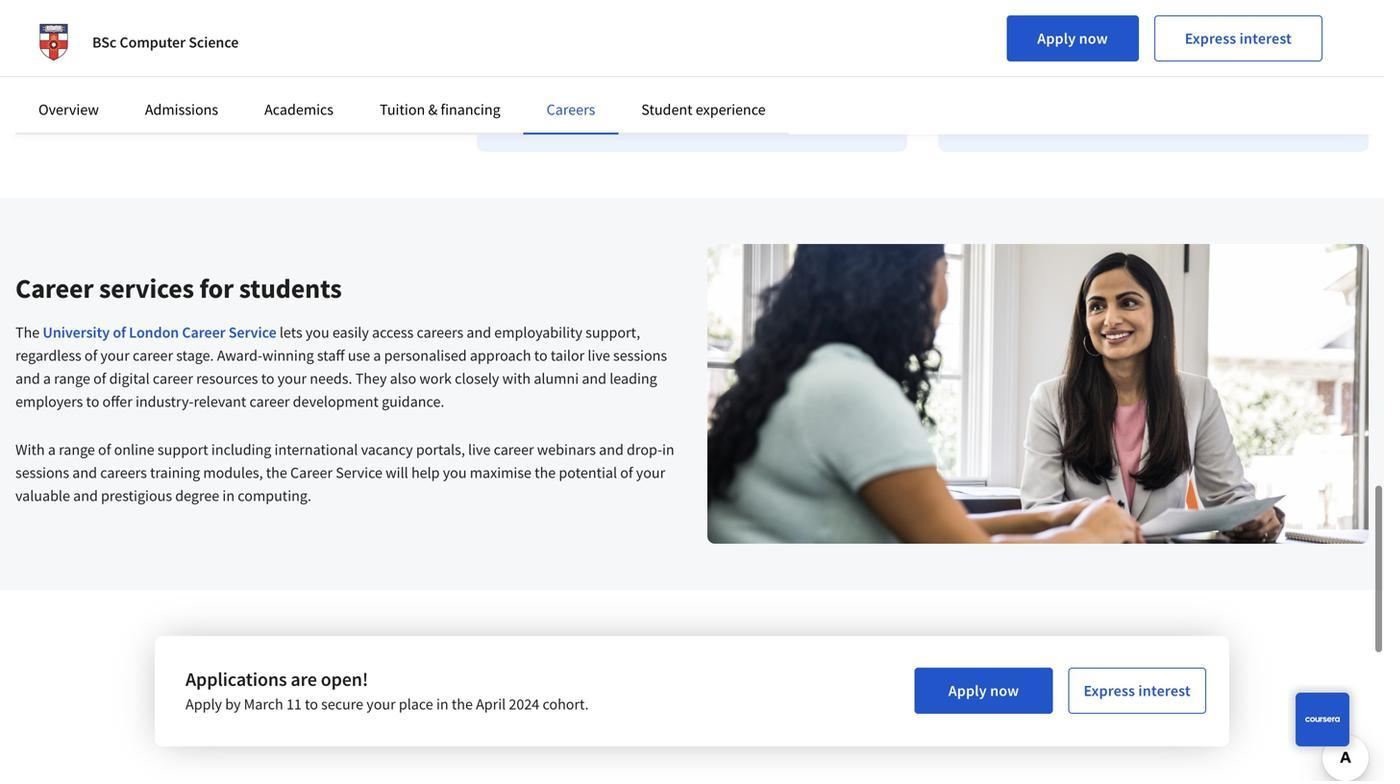 Task type: locate. For each thing, give the bounding box(es) containing it.
sessions up leading
[[613, 346, 667, 365]]

1 vertical spatial sessions
[[15, 463, 69, 483]]

1 vertical spatial apply now button
[[915, 668, 1053, 714]]

you right lets
[[306, 323, 330, 342]]

admissions
[[145, 100, 218, 119]]

1 horizontal spatial now
[[1080, 29, 1109, 48]]

tuition
[[380, 100, 425, 119]]

2 vertical spatial in
[[437, 695, 449, 714]]

1 horizontal spatial you
[[443, 463, 467, 483]]

in
[[663, 440, 675, 460], [223, 487, 235, 506], [437, 695, 449, 714]]

2 vertical spatial career
[[290, 463, 333, 483]]

a right with
[[48, 440, 56, 460]]

service down vacancy
[[336, 463, 383, 483]]

career inside with a range of online support including international vacancy portals, live career webinars and drop-in sessions and careers training modules, the career service will help you maximise the potential of your valuable and prestigious degree in computing.
[[290, 463, 333, 483]]

1 vertical spatial a
[[43, 369, 51, 388]]

applications
[[186, 668, 287, 692]]

0 vertical spatial career
[[15, 272, 94, 305]]

apply now button
[[1007, 15, 1139, 62], [915, 668, 1053, 714]]

1 horizontal spatial apply now
[[1038, 29, 1109, 48]]

range
[[54, 369, 90, 388], [59, 440, 95, 460]]

0 vertical spatial in
[[663, 440, 675, 460]]

1 vertical spatial express
[[1084, 682, 1136, 701]]

0 vertical spatial apply now button
[[1007, 15, 1139, 62]]

a
[[373, 346, 381, 365], [43, 369, 51, 388], [48, 440, 56, 460]]

to left 'offer'
[[86, 392, 99, 412]]

careers inside "lets you easily access careers and employability support, regardless of your career stage. award-winning staff use a personalised approach to tailor live sessions and a range of digital career resources to your needs. they also work closely with alumni and leading employers to offer industry-relevant career development guidance."
[[417, 323, 464, 342]]

to down winning
[[261, 369, 275, 388]]

0 vertical spatial sessions
[[613, 346, 667, 365]]

now
[[1080, 29, 1109, 48], [991, 682, 1020, 701]]

help
[[412, 463, 440, 483]]

career up university
[[15, 272, 94, 305]]

0 vertical spatial apply now
[[1038, 29, 1109, 48]]

including
[[211, 440, 271, 460]]

1 vertical spatial career
[[182, 323, 226, 342]]

0 horizontal spatial express
[[1084, 682, 1136, 701]]

1 vertical spatial express interest
[[1084, 682, 1191, 701]]

career up industry-
[[153, 369, 193, 388]]

apply
[[1038, 29, 1076, 48], [949, 682, 987, 701], [186, 695, 222, 714]]

easily
[[333, 323, 369, 342]]

student experience
[[642, 100, 766, 119]]

career up the maximise
[[494, 440, 534, 460]]

the university of london career service
[[15, 323, 277, 342]]

express interest for bsc computer science
[[1185, 29, 1292, 48]]

1 vertical spatial express interest button
[[1069, 668, 1207, 714]]

your left place
[[367, 695, 396, 714]]

the inside applications are open! apply by march 11 to secure your place in the april 2024 cohort.
[[452, 695, 473, 714]]

range right with
[[59, 440, 95, 460]]

london
[[129, 323, 179, 342]]

university of london logo image
[[31, 19, 77, 65]]

0 vertical spatial you
[[306, 323, 330, 342]]

will
[[386, 463, 408, 483]]

0 horizontal spatial in
[[223, 487, 235, 506]]

1 horizontal spatial sessions
[[613, 346, 667, 365]]

award-
[[217, 346, 263, 365]]

academics link
[[265, 100, 334, 119]]

1 vertical spatial you
[[443, 463, 467, 483]]

0 vertical spatial service
[[229, 323, 277, 342]]

1 horizontal spatial service
[[336, 463, 383, 483]]

1 vertical spatial interest
[[1139, 682, 1191, 701]]

careers
[[547, 100, 596, 119]]

2 horizontal spatial apply
[[1038, 29, 1076, 48]]

2024
[[509, 695, 540, 714]]

1 horizontal spatial the
[[452, 695, 473, 714]]

to right 11
[[305, 695, 318, 714]]

careers up personalised
[[417, 323, 464, 342]]

service
[[229, 323, 277, 342], [336, 463, 383, 483]]

sessions
[[613, 346, 667, 365], [15, 463, 69, 483]]

express interest for apply by march 11 to secure your place in the april 2024 cohort.
[[1084, 682, 1191, 701]]

live down the support,
[[588, 346, 610, 365]]

apply now
[[1038, 29, 1109, 48], [949, 682, 1020, 701]]

1 horizontal spatial express
[[1185, 29, 1237, 48]]

maximise
[[470, 463, 532, 483]]

careers down online
[[100, 463, 147, 483]]

apply inside applications are open! apply by march 11 to secure your place in the april 2024 cohort.
[[186, 695, 222, 714]]

also
[[390, 369, 417, 388]]

0 vertical spatial now
[[1080, 29, 1109, 48]]

international
[[275, 440, 358, 460]]

0 horizontal spatial you
[[306, 323, 330, 342]]

you
[[306, 323, 330, 342], [443, 463, 467, 483]]

0 horizontal spatial apply now
[[949, 682, 1020, 701]]

the down webinars
[[535, 463, 556, 483]]

engineer
[[1041, 15, 1090, 33]]

a down regardless on the left
[[43, 369, 51, 388]]

a inside with a range of online support including international vacancy portals, live career webinars and drop-in sessions and careers training modules, the career service will help you maximise the potential of your valuable and prestigious degree in computing.
[[48, 440, 56, 460]]

relevant
[[194, 392, 246, 412]]

of left online
[[98, 440, 111, 460]]

0 vertical spatial live
[[588, 346, 610, 365]]

the up computing.
[[266, 463, 287, 483]]

service up award- at the left
[[229, 323, 277, 342]]

career down resources
[[249, 392, 290, 412]]

0 vertical spatial express interest
[[1185, 29, 1292, 48]]

1 vertical spatial apply now
[[949, 682, 1020, 701]]

your down the drop-
[[636, 463, 666, 483]]

valuable
[[15, 487, 70, 506]]

1 vertical spatial now
[[991, 682, 1020, 701]]

of down university
[[85, 346, 97, 365]]

are
[[291, 668, 317, 692]]

music/audio
[[969, 15, 1038, 33]]

express
[[1185, 29, 1237, 48], [1084, 682, 1136, 701]]

university of london career service link
[[43, 323, 277, 342]]

0 horizontal spatial live
[[468, 440, 491, 460]]

academics
[[265, 100, 334, 119]]

0 horizontal spatial now
[[991, 682, 1020, 701]]

service inside with a range of online support including international vacancy portals, live career webinars and drop-in sessions and careers training modules, the career service will help you maximise the potential of your valuable and prestigious degree in computing.
[[336, 463, 383, 483]]

drop-
[[627, 440, 663, 460]]

express interest
[[1185, 29, 1292, 48], [1084, 682, 1191, 701]]

apply now for apply by march 11 to secure your place in the april 2024 cohort.
[[949, 682, 1020, 701]]

a right use
[[373, 346, 381, 365]]

webinars
[[537, 440, 596, 460]]

express for apply by march 11 to secure your place in the april 2024 cohort.
[[1084, 682, 1136, 701]]

bsc
[[92, 33, 117, 52]]

guidance.
[[382, 392, 445, 412]]

careers link
[[547, 100, 596, 119]]

the left april
[[452, 695, 473, 714]]

place
[[399, 695, 433, 714]]

the
[[15, 323, 40, 342]]

apply for apply by march 11 to secure your place in the april 2024 cohort.
[[949, 682, 987, 701]]

interest
[[1240, 29, 1292, 48], [1139, 682, 1191, 701]]

careers
[[417, 323, 464, 342], [100, 463, 147, 483]]

0 vertical spatial range
[[54, 369, 90, 388]]

they
[[356, 369, 387, 388]]

0 vertical spatial a
[[373, 346, 381, 365]]

interest for bsc computer science
[[1240, 29, 1292, 48]]

live
[[588, 346, 610, 365], [468, 440, 491, 460]]

1 vertical spatial range
[[59, 440, 95, 460]]

career down international
[[290, 463, 333, 483]]

1 horizontal spatial in
[[437, 695, 449, 714]]

live up the maximise
[[468, 440, 491, 460]]

career
[[15, 272, 94, 305], [182, 323, 226, 342], [290, 463, 333, 483]]

by
[[225, 695, 241, 714]]

0 horizontal spatial sessions
[[15, 463, 69, 483]]

now for apply by march 11 to secure your place in the april 2024 cohort.
[[991, 682, 1020, 701]]

1 vertical spatial live
[[468, 440, 491, 460]]

university
[[43, 323, 110, 342]]

1 horizontal spatial career
[[182, 323, 226, 342]]

of down the drop-
[[620, 463, 633, 483]]

0 horizontal spatial apply
[[186, 695, 222, 714]]

open!
[[321, 668, 368, 692]]

your down winning
[[278, 369, 307, 388]]

0 horizontal spatial interest
[[1139, 682, 1191, 701]]

1 horizontal spatial interest
[[1240, 29, 1292, 48]]

sessions up valuable
[[15, 463, 69, 483]]

the
[[266, 463, 287, 483], [535, 463, 556, 483], [452, 695, 473, 714]]

with
[[15, 440, 45, 460]]

0 vertical spatial express interest button
[[1155, 15, 1323, 62]]

apply now button for bsc computer science
[[1007, 15, 1139, 62]]

2 horizontal spatial the
[[535, 463, 556, 483]]

0 vertical spatial careers
[[417, 323, 464, 342]]

degree
[[175, 487, 219, 506]]

to down employability
[[534, 346, 548, 365]]

1 horizontal spatial careers
[[417, 323, 464, 342]]

1 horizontal spatial live
[[588, 346, 610, 365]]

march
[[244, 695, 283, 714]]

development
[[293, 392, 379, 412]]

computer
[[120, 33, 186, 52]]

1 vertical spatial service
[[336, 463, 383, 483]]

2 horizontal spatial in
[[663, 440, 675, 460]]

for
[[200, 272, 234, 305]]

express interest button
[[1155, 15, 1323, 62], [1069, 668, 1207, 714]]

2 horizontal spatial career
[[290, 463, 333, 483]]

range up employers
[[54, 369, 90, 388]]

you down the portals,
[[443, 463, 467, 483]]

1 horizontal spatial apply
[[949, 682, 987, 701]]

0 vertical spatial express
[[1185, 29, 1237, 48]]

0 vertical spatial interest
[[1240, 29, 1292, 48]]

0 horizontal spatial careers
[[100, 463, 147, 483]]

apply now for bsc computer science
[[1038, 29, 1109, 48]]

2 vertical spatial a
[[48, 440, 56, 460]]

career up stage.
[[182, 323, 226, 342]]

of up 'offer'
[[93, 369, 106, 388]]

your
[[100, 346, 130, 365], [278, 369, 307, 388], [636, 463, 666, 483], [367, 695, 396, 714]]

vacancy
[[361, 440, 413, 460]]

in inside applications are open! apply by march 11 to secure your place in the april 2024 cohort.
[[437, 695, 449, 714]]

1 vertical spatial careers
[[100, 463, 147, 483]]



Task type: vqa. For each thing, say whether or not it's contained in the screenshot.
international
yes



Task type: describe. For each thing, give the bounding box(es) containing it.
of left london
[[113, 323, 126, 342]]

interface designer
[[969, 55, 1070, 72]]

winning
[[263, 346, 314, 365]]

student
[[642, 100, 693, 119]]

&
[[428, 100, 438, 119]]

sessions inside "lets you easily access careers and employability support, regardless of your career stage. award-winning staff use a personalised approach to tailor live sessions and a range of digital career resources to your needs. they also work closely with alumni and leading employers to offer industry-relevant career development guidance."
[[613, 346, 667, 365]]

0 horizontal spatial the
[[266, 463, 287, 483]]

needs.
[[310, 369, 352, 388]]

express for bsc computer science
[[1185, 29, 1237, 48]]

employability
[[495, 323, 583, 342]]

staff
[[317, 346, 345, 365]]

personalised
[[384, 346, 467, 365]]

leading
[[610, 369, 657, 388]]

express interest button for apply by march 11 to secure your place in the april 2024 cohort.
[[1069, 668, 1207, 714]]

admissions link
[[145, 100, 218, 119]]

[featured image] woman in meeting discussing salary image
[[708, 244, 1369, 544]]

live inside with a range of online support including international vacancy portals, live career webinars and drop-in sessions and careers training modules, the career service will help you maximise the potential of your valuable and prestigious degree in computing.
[[468, 440, 491, 460]]

career services for students
[[15, 272, 342, 305]]

tailor
[[551, 346, 585, 365]]

computing.
[[238, 487, 312, 506]]

to inside applications are open! apply by march 11 to secure your place in the april 2024 cohort.
[[305, 695, 318, 714]]

bsc computer science
[[92, 33, 239, 52]]

tuition & financing link
[[380, 100, 501, 119]]

careers inside with a range of online support including international vacancy portals, live career webinars and drop-in sessions and careers training modules, the career service will help you maximise the potential of your valuable and prestigious degree in computing.
[[100, 463, 147, 483]]

portals,
[[416, 440, 465, 460]]

use
[[348, 346, 370, 365]]

now for bsc computer science
[[1080, 29, 1109, 48]]

interest for apply by march 11 to secure your place in the april 2024 cohort.
[[1139, 682, 1191, 701]]

11
[[287, 695, 302, 714]]

resources
[[196, 369, 258, 388]]

career down london
[[133, 346, 173, 365]]

0 horizontal spatial career
[[15, 272, 94, 305]]

you inside "lets you easily access careers and employability support, regardless of your career stage. award-winning staff use a personalised approach to tailor live sessions and a range of digital career resources to your needs. they also work closely with alumni and leading employers to offer industry-relevant career development guidance."
[[306, 323, 330, 342]]

financing
[[441, 100, 501, 119]]

modules,
[[203, 463, 263, 483]]

with a range of online support including international vacancy portals, live career webinars and drop-in sessions and careers training modules, the career service will help you maximise the potential of your valuable and prestigious degree in computing.
[[15, 440, 675, 506]]

secure
[[321, 695, 364, 714]]

cohort.
[[543, 695, 589, 714]]

offer
[[102, 392, 133, 412]]

your inside with a range of online support including international vacancy portals, live career webinars and drop-in sessions and careers training modules, the career service will help you maximise the potential of your valuable and prestigious degree in computing.
[[636, 463, 666, 483]]

live inside "lets you easily access careers and employability support, regardless of your career stage. award-winning staff use a personalised approach to tailor live sessions and a range of digital career resources to your needs. they also work closely with alumni and leading employers to offer industry-relevant career development guidance."
[[588, 346, 610, 365]]

career inside with a range of online support including international vacancy portals, live career webinars and drop-in sessions and careers training modules, the career service will help you maximise the potential of your valuable and prestigious degree in computing.
[[494, 440, 534, 460]]

approach
[[470, 346, 531, 365]]

interface
[[969, 55, 1019, 72]]

with
[[503, 369, 531, 388]]

training
[[150, 463, 200, 483]]

regardless
[[15, 346, 81, 365]]

you inside with a range of online support including international vacancy portals, live career webinars and drop-in sessions and careers training modules, the career service will help you maximise the potential of your valuable and prestigious degree in computing.
[[443, 463, 467, 483]]

science
[[189, 33, 239, 52]]

applications are open! apply by march 11 to secure your place in the april 2024 cohort.
[[186, 668, 589, 714]]

range inside with a range of online support including international vacancy portals, live career webinars and drop-in sessions and careers training modules, the career service will help you maximise the potential of your valuable and prestigious degree in computing.
[[59, 440, 95, 460]]

apply now button for apply by march 11 to secure your place in the april 2024 cohort.
[[915, 668, 1053, 714]]

your inside applications are open! apply by march 11 to secure your place in the april 2024 cohort.
[[367, 695, 396, 714]]

work
[[420, 369, 452, 388]]

digital
[[109, 369, 150, 388]]

employers
[[15, 392, 83, 412]]

lets
[[280, 323, 303, 342]]

overview
[[38, 100, 99, 119]]

express interest button for bsc computer science
[[1155, 15, 1323, 62]]

stage.
[[176, 346, 214, 365]]

tuition & financing
[[380, 100, 501, 119]]

sessions inside with a range of online support including international vacancy portals, live career webinars and drop-in sessions and careers training modules, the career service will help you maximise the potential of your valuable and prestigious degree in computing.
[[15, 463, 69, 483]]

potential
[[559, 463, 617, 483]]

your up digital
[[100, 346, 130, 365]]

students
[[239, 272, 342, 305]]

closely
[[455, 369, 499, 388]]

online
[[114, 440, 155, 460]]

overview link
[[38, 100, 99, 119]]

student experience link
[[642, 100, 766, 119]]

range inside "lets you easily access careers and employability support, regardless of your career stage. award-winning staff use a personalised approach to tailor live sessions and a range of digital career resources to your needs. they also work closely with alumni and leading employers to offer industry-relevant career development guidance."
[[54, 369, 90, 388]]

lets you easily access careers and employability support, regardless of your career stage. award-winning staff use a personalised approach to tailor live sessions and a range of digital career resources to your needs. they also work closely with alumni and leading employers to offer industry-relevant career development guidance.
[[15, 323, 667, 412]]

experience
[[696, 100, 766, 119]]

support,
[[586, 323, 641, 342]]

april
[[476, 695, 506, 714]]

alumni
[[534, 369, 579, 388]]

support
[[158, 440, 208, 460]]

prestigious
[[101, 487, 172, 506]]

services
[[99, 272, 194, 305]]

apply for bsc computer science
[[1038, 29, 1076, 48]]

industry-
[[136, 392, 194, 412]]

access
[[372, 323, 414, 342]]

0 horizontal spatial service
[[229, 323, 277, 342]]

1 vertical spatial in
[[223, 487, 235, 506]]

designer
[[1022, 55, 1070, 72]]

music/audio engineer
[[969, 15, 1090, 33]]



